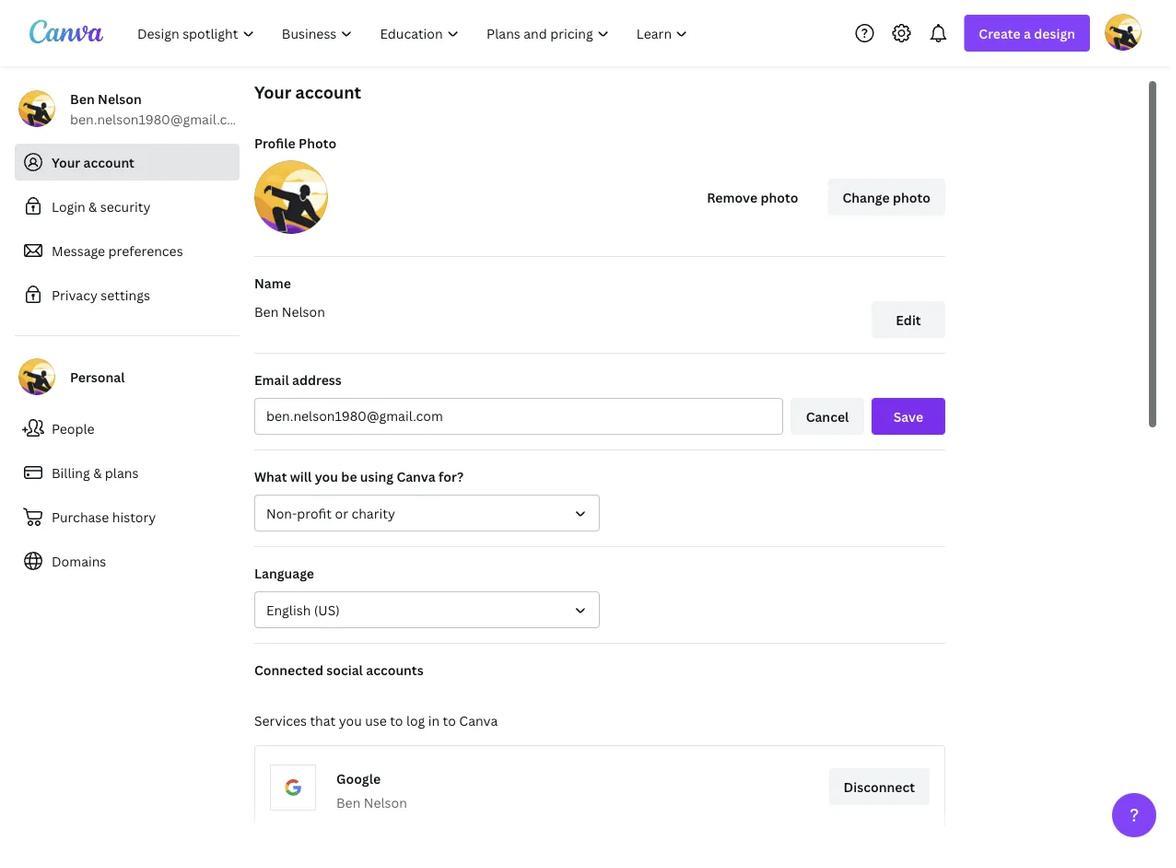 Task type: vqa. For each thing, say whether or not it's contained in the screenshot.
Gary Orlando image
no



Task type: describe. For each thing, give the bounding box(es) containing it.
top level navigation element
[[125, 15, 704, 52]]

connected
[[254, 661, 323, 679]]

email address
[[254, 371, 342, 388]]

& for billing
[[93, 464, 102, 482]]

1 to from the left
[[390, 712, 403, 729]]

privacy settings
[[52, 286, 150, 304]]

will
[[290, 468, 312, 485]]

settings
[[101, 286, 150, 304]]

services that you use to log in to canva
[[254, 712, 498, 729]]

or
[[335, 505, 348, 522]]

purchase history
[[52, 508, 156, 526]]

address
[[292, 371, 342, 388]]

charity
[[351, 505, 395, 522]]

message
[[52, 242, 105, 259]]

what will you be using canva for?
[[254, 468, 464, 485]]

what
[[254, 468, 287, 485]]

photo
[[299, 134, 337, 152]]

be
[[341, 468, 357, 485]]

0 vertical spatial account
[[295, 81, 361, 103]]

1 horizontal spatial your
[[254, 81, 292, 103]]

remove photo
[[707, 188, 799, 206]]

personal
[[70, 368, 125, 386]]

privacy
[[52, 286, 98, 304]]

login & security link
[[15, 188, 240, 225]]

cancel
[[806, 408, 849, 425]]

1 vertical spatial your
[[52, 153, 80, 171]]

name
[[254, 274, 291, 292]]

that
[[310, 712, 336, 729]]

save
[[894, 408, 924, 425]]

you for that
[[339, 712, 362, 729]]

nelson inside google ben nelson
[[364, 794, 407, 811]]

english (us)
[[266, 601, 340, 619]]

domains
[[52, 552, 106, 570]]

ben nelson image
[[1105, 14, 1142, 50]]

domains link
[[15, 543, 240, 580]]

profile photo
[[254, 134, 337, 152]]

connected social accounts
[[254, 661, 424, 679]]

0 horizontal spatial your account
[[52, 153, 135, 171]]

disconnect button
[[829, 769, 930, 805]]

google
[[336, 770, 381, 788]]

log
[[406, 712, 425, 729]]

edit
[[896, 311, 921, 329]]

0 vertical spatial canva
[[397, 468, 436, 485]]

ben.nelson1980@gmail.com
[[70, 110, 247, 128]]

change photo button
[[828, 179, 946, 216]]

change photo
[[843, 188, 931, 206]]

using
[[360, 468, 394, 485]]

remove photo button
[[692, 179, 813, 216]]

cancel button
[[791, 398, 864, 435]]

billing
[[52, 464, 90, 482]]

purchase history link
[[15, 499, 240, 535]]

english
[[266, 601, 311, 619]]

a
[[1024, 24, 1031, 42]]

disconnect
[[844, 778, 915, 796]]

accounts
[[366, 661, 424, 679]]



Task type: locate. For each thing, give the bounding box(es) containing it.
ben down "name"
[[254, 303, 279, 320]]

ben inside ben nelson ben.nelson1980@gmail.com
[[70, 90, 95, 107]]

2 to from the left
[[443, 712, 456, 729]]

1 photo from the left
[[761, 188, 799, 206]]

profit
[[297, 505, 332, 522]]

to
[[390, 712, 403, 729], [443, 712, 456, 729]]

account up photo
[[295, 81, 361, 103]]

photo for remove photo
[[761, 188, 799, 206]]

&
[[89, 198, 97, 215], [93, 464, 102, 482]]

your account up photo
[[254, 81, 361, 103]]

your
[[254, 81, 292, 103], [52, 153, 80, 171]]

design
[[1034, 24, 1076, 42]]

1 horizontal spatial nelson
[[282, 303, 325, 320]]

1 horizontal spatial your account
[[254, 81, 361, 103]]

canva
[[397, 468, 436, 485], [459, 712, 498, 729]]

& right login
[[89, 198, 97, 215]]

privacy settings link
[[15, 276, 240, 313]]

your up login
[[52, 153, 80, 171]]

for?
[[439, 468, 464, 485]]

canva left the for?
[[397, 468, 436, 485]]

purchase
[[52, 508, 109, 526]]

(us)
[[314, 601, 340, 619]]

0 horizontal spatial ben
[[70, 90, 95, 107]]

2 vertical spatial ben
[[336, 794, 361, 811]]

0 vertical spatial &
[[89, 198, 97, 215]]

change
[[843, 188, 890, 206]]

billing & plans link
[[15, 454, 240, 491]]

nelson down "name"
[[282, 303, 325, 320]]

0 vertical spatial you
[[315, 468, 338, 485]]

ben up the your account link
[[70, 90, 95, 107]]

login
[[52, 198, 85, 215]]

services
[[254, 712, 307, 729]]

non-profit or charity
[[266, 505, 395, 522]]

to right in
[[443, 712, 456, 729]]

account up login & security
[[83, 153, 135, 171]]

photo for change photo
[[893, 188, 931, 206]]

1 horizontal spatial photo
[[893, 188, 931, 206]]

your account link
[[15, 144, 240, 181]]

ben
[[70, 90, 95, 107], [254, 303, 279, 320], [336, 794, 361, 811]]

2 photo from the left
[[893, 188, 931, 206]]

nelson up the "ben.nelson1980@gmail.com"
[[98, 90, 142, 107]]

1 vertical spatial ben
[[254, 303, 279, 320]]

people link
[[15, 410, 240, 447]]

message preferences
[[52, 242, 183, 259]]

save button
[[872, 398, 946, 435]]

0 vertical spatial your
[[254, 81, 292, 103]]

people
[[52, 420, 95, 437]]

0 horizontal spatial your
[[52, 153, 80, 171]]

1 vertical spatial &
[[93, 464, 102, 482]]

message preferences link
[[15, 232, 240, 269]]

security
[[100, 198, 151, 215]]

0 horizontal spatial nelson
[[98, 90, 142, 107]]

1 vertical spatial nelson
[[282, 303, 325, 320]]

create
[[979, 24, 1021, 42]]

billing & plans
[[52, 464, 139, 482]]

Non-profit or charity button
[[254, 495, 600, 532]]

in
[[428, 712, 440, 729]]

2 vertical spatial nelson
[[364, 794, 407, 811]]

1 vertical spatial account
[[83, 153, 135, 171]]

email
[[254, 371, 289, 388]]

you
[[315, 468, 338, 485], [339, 712, 362, 729]]

social
[[327, 661, 363, 679]]

you left be
[[315, 468, 338, 485]]

ben nelson
[[254, 303, 325, 320]]

1 vertical spatial you
[[339, 712, 362, 729]]

nelson
[[98, 90, 142, 107], [282, 303, 325, 320], [364, 794, 407, 811]]

login & security
[[52, 198, 151, 215]]

0 vertical spatial your account
[[254, 81, 361, 103]]

photo right change
[[893, 188, 931, 206]]

history
[[112, 508, 156, 526]]

remove
[[707, 188, 758, 206]]

2 horizontal spatial nelson
[[364, 794, 407, 811]]

& left plans
[[93, 464, 102, 482]]

0 horizontal spatial account
[[83, 153, 135, 171]]

0 vertical spatial ben
[[70, 90, 95, 107]]

ben for ben nelson ben.nelson1980@gmail.com
[[70, 90, 95, 107]]

use
[[365, 712, 387, 729]]

1 vertical spatial canva
[[459, 712, 498, 729]]

1 horizontal spatial ben
[[254, 303, 279, 320]]

canva right in
[[459, 712, 498, 729]]

profile
[[254, 134, 296, 152]]

photo
[[761, 188, 799, 206], [893, 188, 931, 206]]

1 horizontal spatial account
[[295, 81, 361, 103]]

Language: English (US) button
[[254, 592, 600, 629]]

& for login
[[89, 198, 97, 215]]

your up profile
[[254, 81, 292, 103]]

nelson for ben nelson ben.nelson1980@gmail.com
[[98, 90, 142, 107]]

nelson down google
[[364, 794, 407, 811]]

ben down google
[[336, 794, 361, 811]]

plans
[[105, 464, 139, 482]]

your account
[[254, 81, 361, 103], [52, 153, 135, 171]]

0 horizontal spatial canva
[[397, 468, 436, 485]]

0 horizontal spatial to
[[390, 712, 403, 729]]

your account up login & security
[[52, 153, 135, 171]]

create a design
[[979, 24, 1076, 42]]

2 horizontal spatial ben
[[336, 794, 361, 811]]

account
[[295, 81, 361, 103], [83, 153, 135, 171]]

you left use
[[339, 712, 362, 729]]

photo right remove
[[761, 188, 799, 206]]

Email address text field
[[266, 399, 771, 434]]

0 horizontal spatial photo
[[761, 188, 799, 206]]

create a design button
[[964, 15, 1090, 52]]

ben for ben nelson
[[254, 303, 279, 320]]

ben inside google ben nelson
[[336, 794, 361, 811]]

1 horizontal spatial to
[[443, 712, 456, 729]]

to left log
[[390, 712, 403, 729]]

1 vertical spatial your account
[[52, 153, 135, 171]]

language
[[254, 564, 314, 582]]

nelson for ben nelson
[[282, 303, 325, 320]]

non-
[[266, 505, 297, 522]]

nelson inside ben nelson ben.nelson1980@gmail.com
[[98, 90, 142, 107]]

0 vertical spatial nelson
[[98, 90, 142, 107]]

ben nelson ben.nelson1980@gmail.com
[[70, 90, 247, 128]]

you for will
[[315, 468, 338, 485]]

edit button
[[872, 301, 946, 338]]

1 horizontal spatial canva
[[459, 712, 498, 729]]

google ben nelson
[[336, 770, 407, 811]]

preferences
[[108, 242, 183, 259]]



